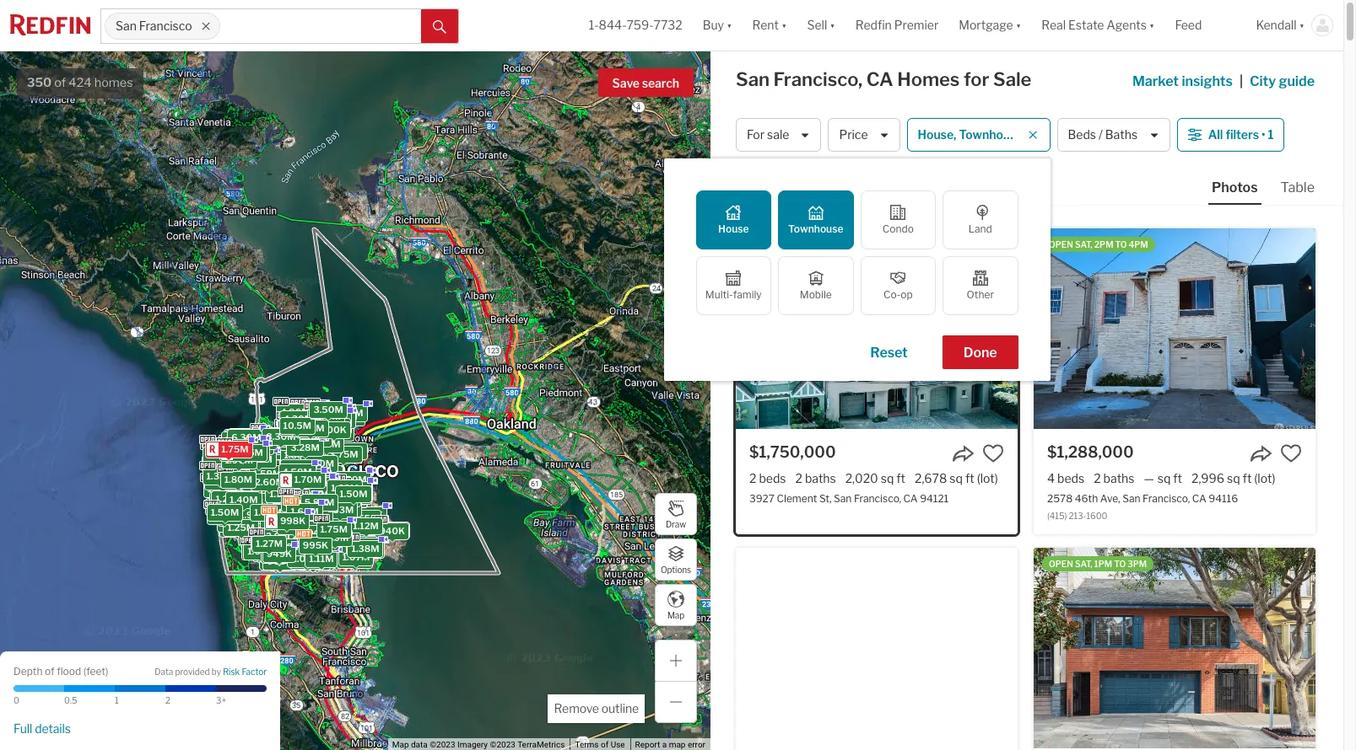Task type: vqa. For each thing, say whether or not it's contained in the screenshot.
with inside 'We'Ve Paired Our Top-Rated Home Search App With The Best Agents In Real Estate—So You Have Everything You Need To Find The Home Of Your Dreams.'
no



Task type: locate. For each thing, give the bounding box(es) containing it.
4.65m
[[288, 410, 318, 422]]

1 (lot) from the left
[[977, 472, 998, 486]]

0 horizontal spatial 1.38m
[[221, 518, 249, 530]]

3.30m
[[250, 492, 280, 504]]

1 vertical spatial 949k
[[266, 548, 292, 560]]

2.53m
[[249, 481, 278, 493]]

2 ft from the left
[[965, 472, 974, 486]]

ca left homes
[[866, 68, 893, 90]]

1.48m up 700k
[[335, 407, 363, 419]]

1 horizontal spatial 1.09m
[[276, 523, 304, 535]]

0 vertical spatial of
[[54, 75, 66, 90]]

1 vertical spatial townhouse
[[788, 223, 843, 235]]

to right 2pm
[[1115, 240, 1127, 250]]

2 baths for $1,750,000
[[795, 472, 836, 486]]

1.00m
[[337, 537, 365, 549], [346, 539, 374, 550], [341, 554, 369, 565]]

1 horizontal spatial 1.38m
[[290, 492, 318, 504]]

3.28m
[[291, 442, 320, 454]]

option group containing house
[[696, 191, 1018, 316]]

0 vertical spatial sat,
[[1075, 240, 1092, 250]]

map region
[[0, 0, 855, 751]]

flood
[[57, 665, 81, 678]]

▾ right buy at the top of page
[[727, 18, 732, 32]]

3 ▾ from the left
[[830, 18, 835, 32]]

1 sq from the left
[[881, 472, 894, 486]]

▾ right mortgage in the right of the page
[[1016, 18, 1021, 32]]

1 vertical spatial homes
[[762, 176, 800, 190]]

1 right 0.5
[[115, 696, 119, 706]]

sq right 2,020
[[881, 472, 894, 486]]

0 vertical spatial 1.11m
[[317, 522, 341, 534]]

850k
[[302, 537, 328, 549]]

1
[[1268, 128, 1274, 142], [115, 696, 119, 706]]

homes down san francisco
[[94, 75, 133, 90]]

redfin premier
[[855, 18, 939, 32]]

sq right the 2,678
[[950, 472, 963, 486]]

0 vertical spatial 1
[[1268, 128, 1274, 142]]

Mobile checkbox
[[778, 257, 854, 316]]

4.60m
[[297, 482, 327, 494]]

1 vertical spatial map
[[392, 741, 409, 750]]

1 1.78m from the top
[[246, 449, 273, 461]]

sq up "2578 46th ave, san francisco, ca 94116 (415) 213-1600"
[[1157, 472, 1171, 486]]

san right the ave,
[[1122, 493, 1140, 506]]

baths up the ave,
[[1103, 472, 1134, 486]]

1 right filters
[[1268, 128, 1274, 142]]

1 ft from the left
[[896, 472, 905, 486]]

sell ▾ button
[[797, 0, 845, 51]]

1.89m
[[213, 494, 241, 506], [231, 506, 259, 518], [281, 520, 309, 532], [255, 536, 283, 548]]

0 vertical spatial 1.10m
[[216, 471, 243, 483]]

1.53m
[[208, 450, 236, 462]]

700k
[[321, 424, 347, 436]]

1 vertical spatial 900k
[[292, 540, 318, 552]]

1 vertical spatial 5.90m
[[297, 472, 327, 483]]

4 ft from the left
[[1243, 472, 1252, 486]]

1.48m down 1.17m
[[340, 546, 368, 558]]

sq up 94116
[[1227, 472, 1240, 486]]

1 2 baths from the left
[[795, 472, 836, 486]]

1.09m down '2.30m'
[[276, 523, 304, 535]]

sq for —
[[1157, 472, 1171, 486]]

to right 1pm
[[1114, 559, 1126, 570]]

1.28m
[[312, 468, 339, 480], [336, 521, 363, 533], [322, 549, 350, 561]]

townhouse inside button
[[959, 128, 1023, 142]]

995k
[[303, 515, 329, 527], [309, 536, 335, 548], [265, 539, 290, 551], [303, 540, 328, 551]]

dialog containing reset
[[664, 159, 1050, 381]]

3.45m
[[232, 441, 261, 453]]

2.35m down 32.0m
[[283, 436, 312, 448]]

2 horizontal spatial ca
[[1192, 493, 1206, 506]]

1.00m down 848k
[[341, 554, 369, 565]]

Multi-family checkbox
[[696, 257, 771, 316]]

san left francisco at top
[[116, 19, 137, 33]]

1-
[[589, 18, 599, 32]]

— inside map 'region'
[[246, 495, 254, 507]]

rent ▾
[[752, 18, 787, 32]]

francisco
[[139, 19, 192, 33]]

ca inside "2578 46th ave, san francisco, ca 94116 (415) 213-1600"
[[1192, 493, 1206, 506]]

8.25m
[[283, 419, 313, 431], [284, 422, 313, 434]]

849k
[[355, 544, 380, 556]]

1.90m
[[237, 447, 266, 459], [225, 455, 253, 466], [210, 456, 238, 468], [206, 457, 234, 469], [274, 499, 302, 510], [270, 515, 298, 527], [256, 521, 284, 533]]

1 vertical spatial —
[[246, 495, 254, 507]]

ca for 3927 clement st, san francisco, ca 94121
[[903, 493, 918, 506]]

submit search image
[[433, 20, 446, 34]]

0 horizontal spatial map
[[392, 741, 409, 750]]

photo of 211 dolores st, san francisco, ca 94103 image
[[1034, 548, 1316, 749]]

1 vertical spatial 799k
[[272, 548, 297, 560]]

0 vertical spatial 3.20m
[[299, 432, 328, 444]]

of right 350
[[54, 75, 66, 90]]

ft right 2,996 at bottom right
[[1243, 472, 1252, 486]]

3.20m
[[299, 432, 328, 444], [261, 493, 290, 505], [296, 516, 326, 528]]

1 vertical spatial 3.20m
[[261, 493, 290, 505]]

dialog
[[664, 159, 1050, 381]]

• inside button
[[1261, 128, 1265, 142]]

(lot) right 2,996 at bottom right
[[1254, 472, 1275, 486]]

of for depth
[[45, 665, 54, 678]]

1.78m down 7.50m
[[246, 449, 273, 461]]

feet
[[86, 665, 105, 678]]

open
[[1049, 240, 1073, 250], [1049, 559, 1073, 570]]

1.80m
[[224, 474, 252, 485], [207, 483, 236, 495], [319, 499, 347, 511], [329, 503, 358, 515], [230, 515, 258, 527], [231, 518, 259, 530], [292, 528, 320, 539], [320, 532, 349, 544]]

2,020
[[845, 472, 878, 486]]

1.29m
[[232, 444, 260, 456], [212, 510, 239, 521], [348, 539, 376, 550]]

homes down for sale button
[[762, 176, 800, 190]]

save search
[[612, 76, 679, 90]]

▾ for mortgage ▾
[[1016, 18, 1021, 32]]

san right the st,
[[834, 493, 852, 506]]

option group
[[696, 191, 1018, 316]]

francisco, inside "2578 46th ave, san francisco, ca 94116 (415) 213-1600"
[[1143, 493, 1190, 506]]

map data ©2023  imagery ©2023 terrametrics
[[392, 741, 565, 750]]

beds right 4 at bottom
[[1057, 472, 1084, 486]]

2 2 baths from the left
[[1094, 472, 1134, 486]]

beds up "3927"
[[759, 472, 786, 486]]

0 vertical spatial homes
[[94, 75, 133, 90]]

real
[[1041, 18, 1066, 32]]

599k
[[263, 556, 289, 567]]

4pm
[[1129, 240, 1148, 250]]

draw
[[666, 519, 686, 529]]

4 sq from the left
[[1227, 472, 1240, 486]]

0 horizontal spatial —
[[246, 495, 254, 507]]

0 horizontal spatial 3.90m
[[249, 440, 278, 452]]

2 vertical spatial 1.28m
[[322, 549, 350, 561]]

▾ right agents
[[1149, 18, 1155, 32]]

1.35m
[[242, 440, 270, 452], [206, 471, 234, 483], [216, 498, 244, 510], [329, 502, 357, 513]]

ft
[[896, 472, 905, 486], [965, 472, 974, 486], [1173, 472, 1182, 486], [1243, 472, 1252, 486]]

2 vertical spatial 900k
[[267, 555, 293, 567]]

1.78m
[[246, 449, 273, 461], [245, 453, 272, 465]]

0 vertical spatial 3.90m
[[249, 440, 278, 452]]

1 vertical spatial sat,
[[1075, 559, 1092, 570]]

of
[[54, 75, 66, 90], [45, 665, 54, 678], [601, 741, 609, 750]]

890k
[[353, 521, 379, 533]]

map inside button
[[667, 610, 684, 621]]

1.20m
[[232, 474, 260, 485], [269, 488, 296, 500], [216, 491, 244, 503], [216, 493, 243, 505], [270, 542, 297, 554]]

759-
[[626, 18, 654, 32]]

0 horizontal spatial ca
[[866, 68, 893, 90]]

sq for 2,678
[[950, 472, 963, 486]]

ft left 2,996 at bottom right
[[1173, 472, 1182, 486]]

depth of flood ( feet )
[[14, 665, 108, 678]]

844-
[[599, 18, 627, 32]]

1.00m down 1.17m
[[337, 537, 365, 549]]

2 sat, from the top
[[1075, 559, 1092, 570]]

2 up "3927"
[[749, 472, 756, 486]]

2.30m
[[262, 510, 291, 522]]

2,678 sq ft (lot)
[[915, 472, 998, 486]]

©2023 right imagery
[[490, 741, 515, 750]]

baths up the st,
[[805, 472, 836, 486]]

2 baths from the left
[[1103, 472, 1134, 486]]

None search field
[[220, 9, 421, 43]]

2 vertical spatial 1.15m
[[326, 548, 353, 560]]

— up the 1.79m
[[246, 495, 254, 507]]

san down rent
[[736, 68, 770, 90]]

2 (lot) from the left
[[1254, 472, 1275, 486]]

2,020 sq ft
[[845, 472, 905, 486]]

©2023 right data
[[430, 741, 455, 750]]

1 vertical spatial 3.90m
[[318, 501, 347, 513]]

map down options
[[667, 610, 684, 621]]

(
[[83, 665, 86, 678]]

google image
[[4, 729, 60, 751]]

0 horizontal spatial beds
[[759, 472, 786, 486]]

3 sq from the left
[[1157, 472, 1171, 486]]

5.90m
[[302, 419, 332, 431], [297, 472, 327, 483]]

350
[[27, 75, 52, 90]]

• right filters
[[1261, 128, 1265, 142]]

▾ right rent
[[781, 18, 787, 32]]

0 vertical spatial 1.33m
[[326, 504, 354, 516]]

ca for 2578 46th ave, san francisco, ca 94116 (415) 213-1600
[[1192, 493, 1206, 506]]

1.33m up 1.17m
[[326, 504, 354, 516]]

0 horizontal spatial •
[[808, 177, 812, 191]]

table
[[1281, 180, 1315, 196]]

1.15m up 649k
[[324, 515, 351, 527]]

1 horizontal spatial 949k
[[338, 445, 363, 457]]

beds for $1,288,000
[[1057, 472, 1084, 486]]

810k
[[267, 555, 291, 567]]

sat, left 1pm
[[1075, 559, 1092, 570]]

0
[[14, 696, 19, 706]]

▾ right sell
[[830, 18, 835, 32]]

2 vertical spatial 1.19m
[[350, 540, 376, 552]]

424 inside 424 homes • sort : recommended
[[736, 176, 759, 190]]

townhouse left remove house, townhouse "image"
[[959, 128, 1023, 142]]

1 horizontal spatial beds
[[1057, 472, 1084, 486]]

1 vertical spatial 1.28m
[[336, 521, 363, 533]]

2.60m
[[218, 455, 247, 467], [293, 471, 323, 483], [255, 476, 284, 488]]

1.29m down 2.40m
[[212, 510, 239, 521]]

1 horizontal spatial 3.90m
[[318, 501, 347, 513]]

0 vertical spatial map
[[667, 610, 684, 621]]

1 horizontal spatial 424
[[736, 176, 759, 190]]

1 horizontal spatial •
[[1261, 128, 1265, 142]]

5.80m
[[304, 496, 334, 508]]

2 vertical spatial 1.29m
[[348, 539, 376, 550]]

1.17m
[[332, 525, 358, 536]]

feed button
[[1165, 0, 1246, 51]]

• left sort
[[808, 177, 812, 191]]

(lot) down favorite button checkbox
[[977, 472, 998, 486]]

0 vertical spatial 2.35m
[[283, 436, 312, 448]]

0 horizontal spatial 999k
[[257, 547, 282, 559]]

1.15m down 9.50m
[[343, 487, 369, 499]]

sat, left 2pm
[[1075, 240, 1092, 250]]

premier
[[894, 18, 939, 32]]

1 sat, from the top
[[1075, 240, 1092, 250]]

0 vertical spatial 1.28m
[[312, 468, 339, 480]]

4 ▾ from the left
[[1016, 18, 1021, 32]]

6.00m
[[284, 421, 314, 433], [297, 427, 327, 439], [272, 430, 302, 442], [309, 488, 340, 500]]

1 vertical spatial open
[[1049, 559, 1073, 570]]

2 baths for $1,288,000
[[1094, 472, 1134, 486]]

done
[[963, 345, 997, 361]]

ca left 94121
[[903, 493, 918, 506]]

save
[[612, 76, 640, 90]]

open left 2pm
[[1049, 240, 1073, 250]]

0 horizontal spatial (lot)
[[977, 472, 998, 486]]

2 horizontal spatial 1.10m
[[330, 492, 357, 504]]

1.33m up 825k in the left bottom of the page
[[253, 543, 280, 554]]

1 baths from the left
[[805, 472, 836, 486]]

full details
[[14, 722, 71, 736]]

▾ right kendall
[[1299, 18, 1305, 32]]

• for filters
[[1261, 128, 1265, 142]]

▾ for rent ▾
[[781, 18, 787, 32]]

▾ inside dropdown button
[[1149, 18, 1155, 32]]

sat, for 1pm
[[1075, 559, 1092, 570]]

2 sq from the left
[[950, 472, 963, 486]]

beds for $1,750,000
[[759, 472, 786, 486]]

2 baths up the st,
[[795, 472, 836, 486]]

of left the use
[[601, 741, 609, 750]]

0 horizontal spatial ©2023
[[430, 741, 455, 750]]

1.50m
[[233, 446, 261, 458], [225, 453, 253, 465], [295, 485, 323, 496], [259, 485, 287, 497], [288, 486, 316, 498], [339, 488, 367, 500], [211, 506, 239, 518], [324, 508, 352, 520], [251, 510, 279, 522], [320, 515, 348, 527]]

1 horizontal spatial (lot)
[[1254, 472, 1275, 486]]

1 vertical spatial to
[[1114, 559, 1126, 570]]

2 baths up the ave,
[[1094, 472, 1134, 486]]

4 beds
[[1047, 472, 1084, 486]]

townhouse
[[959, 128, 1023, 142], [788, 223, 843, 235]]

ft right the 2,678
[[965, 472, 974, 486]]

remove house, townhouse image
[[1027, 130, 1038, 140]]

• inside 424 homes • sort : recommended
[[808, 177, 812, 191]]

0 horizontal spatial 424
[[69, 75, 92, 90]]

open sat, 2pm to 4pm
[[1049, 240, 1148, 250]]

1 horizontal spatial 1
[[1268, 128, 1274, 142]]

1.39m up '2.30m'
[[269, 489, 297, 500]]

report
[[635, 741, 660, 750]]

3 ft from the left
[[1173, 472, 1182, 486]]

0 vertical spatial —
[[1144, 472, 1154, 486]]

2 horizontal spatial 1.38m
[[351, 543, 379, 555]]

0 vertical spatial 1.19m
[[270, 489, 296, 501]]

photo of 2578 46th ave, san francisco, ca 94116 image
[[1034, 229, 1316, 429]]

(lot)
[[977, 472, 998, 486], [1254, 472, 1275, 486]]

1.00m up 1.07m
[[346, 539, 374, 550]]

ca down 2,996 at bottom right
[[1192, 493, 1206, 506]]

1.29m down '6.30m'
[[232, 444, 260, 456]]

of left flood in the bottom left of the page
[[45, 665, 54, 678]]

ft for — sq ft
[[1173, 472, 1182, 486]]

1 vertical spatial 2.75m
[[310, 497, 339, 509]]

1.90m down 1.44m
[[206, 457, 234, 469]]

2 beds from the left
[[1057, 472, 1084, 486]]

1 beds from the left
[[759, 472, 786, 486]]

1 vertical spatial 424
[[736, 176, 759, 190]]

1 vertical spatial 1.11m
[[309, 553, 334, 565]]

5 ▾ from the left
[[1149, 18, 1155, 32]]

2 vertical spatial 3.20m
[[296, 516, 326, 528]]

ft left the 2,678
[[896, 472, 905, 486]]

1.68m
[[285, 497, 313, 509], [283, 497, 311, 509], [282, 515, 310, 527], [285, 523, 313, 535]]

francisco, down 2,020 sq ft
[[854, 493, 901, 506]]

6 ▾ from the left
[[1299, 18, 1305, 32]]

0 horizontal spatial 2 baths
[[795, 472, 836, 486]]

5.25m
[[285, 422, 315, 434]]

Townhouse checkbox
[[778, 191, 854, 250]]

photo of 3927 clement st, san francisco, ca 94121 image
[[736, 229, 1018, 429]]

1 horizontal spatial townhouse
[[959, 128, 1023, 142]]

1.29m up 1.07m
[[348, 539, 376, 550]]

213-
[[1069, 512, 1086, 522]]

all filters • 1
[[1208, 128, 1274, 142]]

2.35m
[[283, 436, 312, 448], [275, 517, 304, 529]]

1 vertical spatial of
[[45, 665, 54, 678]]

0.5
[[64, 696, 77, 706]]

2 vertical spatial 1.38m
[[351, 543, 379, 555]]

2 ▾ from the left
[[781, 18, 787, 32]]

1.09m up 3.30m
[[243, 479, 271, 491]]

open left 1pm
[[1049, 559, 1073, 570]]

buy ▾ button
[[703, 0, 732, 51]]

1 horizontal spatial homes
[[762, 176, 800, 190]]

424 right 350
[[69, 75, 92, 90]]

1 vertical spatial 1.33m
[[253, 543, 280, 554]]

0 vertical spatial 999k
[[325, 514, 351, 526]]

san inside "2578 46th ave, san francisco, ca 94116 (415) 213-1600"
[[1122, 493, 1140, 506]]

2.98m up 810k
[[272, 541, 301, 553]]

— for — sq ft
[[1144, 472, 1154, 486]]

0 vertical spatial 998k
[[288, 472, 314, 484]]

2 ©2023 from the left
[[490, 741, 515, 750]]

sq for 2,020
[[881, 472, 894, 486]]

0 horizontal spatial baths
[[805, 472, 836, 486]]

2.35m up 2.80m
[[275, 517, 304, 529]]

0 vertical spatial 1.09m
[[243, 479, 271, 491]]

8.13m
[[288, 423, 316, 435]]

2.98m up 1.98m
[[287, 469, 316, 481]]

— up "2578 46th ave, san francisco, ca 94116 (415) 213-1600"
[[1144, 472, 1154, 486]]

all
[[1208, 128, 1223, 142]]

1.90m down 3.80m
[[270, 515, 298, 527]]

townhouse up redfin
[[788, 223, 843, 235]]

1-844-759-7732
[[589, 18, 682, 32]]

st,
[[819, 493, 832, 506]]

1 horizontal spatial ©2023
[[490, 741, 515, 750]]

1.75m
[[300, 435, 328, 447], [221, 443, 249, 455], [262, 495, 289, 507], [320, 524, 348, 536], [324, 525, 351, 537]]

1 open from the top
[[1049, 240, 1073, 250]]

townhouse inside checkbox
[[788, 223, 843, 235]]

2 up 46th
[[1094, 472, 1101, 486]]

46th
[[1075, 493, 1098, 506]]

francisco, down — sq ft in the bottom right of the page
[[1143, 493, 1190, 506]]

0 horizontal spatial 949k
[[266, 548, 292, 560]]

sat, for 2pm
[[1075, 240, 1092, 250]]

8.99m
[[288, 420, 318, 432]]

redfin
[[855, 18, 892, 32]]

0 vertical spatial 975k
[[302, 517, 327, 528]]

co-
[[883, 289, 901, 301]]

424 up house "option"
[[736, 176, 759, 190]]

0 horizontal spatial homes
[[94, 75, 133, 90]]

favorite button image
[[1280, 443, 1302, 465]]

1.78m up 1.59m
[[245, 453, 272, 465]]

sq
[[881, 472, 894, 486], [950, 472, 963, 486], [1157, 472, 1171, 486], [1227, 472, 1240, 486]]

1.15m down 649k
[[326, 548, 353, 560]]

1.10m
[[216, 471, 243, 483], [330, 492, 357, 504], [258, 547, 284, 559]]

2 open from the top
[[1049, 559, 1073, 570]]

map left data
[[392, 741, 409, 750]]

0 horizontal spatial 950k
[[307, 529, 333, 541]]

1 ▾ from the left
[[727, 18, 732, 32]]

1.39m
[[269, 489, 297, 500], [274, 503, 302, 515], [322, 510, 350, 522]]



Task type: describe. For each thing, give the bounding box(es) containing it.
3927
[[749, 493, 775, 506]]

1.90m up '2.30m'
[[274, 499, 302, 510]]

real estate agents ▾ link
[[1041, 0, 1155, 51]]

1.90m up 2.80m
[[256, 521, 284, 533]]

4
[[1047, 472, 1055, 486]]

/
[[1099, 128, 1103, 142]]

0 vertical spatial 950k
[[355, 513, 381, 525]]

1 inside all filters • 1 button
[[1268, 128, 1274, 142]]

11.6m
[[294, 423, 320, 435]]

favorite button checkbox
[[1280, 443, 1302, 465]]

table button
[[1277, 179, 1318, 203]]

1.34m
[[217, 444, 245, 455]]

0 horizontal spatial 10.00m
[[227, 431, 262, 443]]

Condo checkbox
[[860, 191, 936, 250]]

city guide link
[[1250, 72, 1318, 92]]

search
[[642, 76, 679, 90]]

825k
[[263, 555, 288, 567]]

1 horizontal spatial 1.33m
[[326, 504, 354, 516]]

full
[[14, 722, 32, 736]]

of for 350
[[54, 75, 66, 90]]

— sq ft
[[1144, 472, 1182, 486]]

agents
[[1107, 18, 1147, 32]]

error
[[688, 741, 705, 750]]

3.80m
[[265, 494, 295, 506]]

next button image
[[987, 321, 1004, 338]]

4.58m
[[282, 466, 312, 478]]

estate
[[1068, 18, 1104, 32]]

4.10m
[[285, 462, 313, 474]]

Co-op checkbox
[[860, 257, 936, 316]]

price button
[[828, 118, 900, 152]]

sell
[[807, 18, 827, 32]]

report a map error
[[635, 741, 705, 750]]

0 vertical spatial 1.38m
[[290, 492, 318, 504]]

Land checkbox
[[943, 191, 1018, 250]]

1 vertical spatial 1.10m
[[330, 492, 357, 504]]

remove
[[554, 702, 599, 716]]

mortgage
[[959, 18, 1013, 32]]

350 of 424 homes
[[27, 75, 133, 90]]

1 vertical spatial 2.35m
[[275, 517, 304, 529]]

0 vertical spatial 2.98m
[[287, 469, 316, 481]]

House checkbox
[[696, 191, 771, 250]]

1 vertical spatial 3.40m
[[296, 512, 326, 524]]

of for terms
[[601, 741, 609, 750]]

san francisco
[[116, 19, 192, 33]]

2 down data
[[165, 696, 170, 706]]

to for 3pm
[[1114, 559, 1126, 570]]

0 vertical spatial 1.48m
[[335, 407, 363, 419]]

▾ for kendall ▾
[[1299, 18, 1305, 32]]

22.0m
[[303, 510, 332, 521]]

condo
[[882, 223, 914, 235]]

4.55m
[[298, 431, 328, 442]]

1.07m
[[342, 551, 370, 563]]

7.50m
[[244, 435, 274, 447]]

1.90m down 7.50m
[[237, 447, 266, 459]]

2.55m
[[231, 437, 260, 449]]

(lot) for $1,750,000
[[977, 472, 998, 486]]

1 vertical spatial 1.48m
[[340, 546, 368, 558]]

• for homes
[[808, 177, 812, 191]]

2 up clement
[[795, 472, 802, 486]]

francisco, down sell ▾ dropdown button
[[773, 68, 863, 90]]

1 vertical spatial 1.29m
[[212, 510, 239, 521]]

1.27m
[[256, 538, 283, 550]]

homes inside 424 homes • sort : recommended
[[762, 176, 800, 190]]

848k
[[328, 538, 353, 550]]

1 vertical spatial 5.70m
[[283, 430, 312, 442]]

3d
[[849, 240, 861, 250]]

▾ for sell ▾
[[830, 18, 835, 32]]

map button
[[655, 585, 697, 627]]

1 vertical spatial 1.09m
[[276, 523, 304, 535]]

4.90m
[[280, 406, 310, 418]]

8.95m
[[318, 414, 347, 426]]

0 vertical spatial 1.29m
[[232, 444, 260, 456]]

draw button
[[655, 494, 697, 536]]

9.50m
[[337, 474, 367, 485]]

ft for 2,996 sq ft (lot)
[[1243, 472, 1252, 486]]

1.39m up 1.17m
[[322, 510, 350, 522]]

8.00m
[[331, 411, 362, 423]]

for
[[747, 128, 765, 142]]

options
[[661, 565, 691, 575]]

1 vertical spatial 999k
[[257, 547, 282, 559]]

1 vertical spatial 1.15m
[[324, 515, 351, 527]]

op
[[901, 289, 913, 301]]

94121
[[920, 493, 949, 506]]

0 vertical spatial 900k
[[301, 527, 327, 539]]

details
[[35, 722, 71, 736]]

:
[[845, 176, 848, 190]]

1.44m
[[206, 445, 234, 457]]

0 horizontal spatial 799k
[[272, 548, 297, 560]]

— for —
[[246, 495, 254, 507]]

2,996 sq ft (lot)
[[1191, 472, 1275, 486]]

1 vertical spatial 975k
[[295, 534, 320, 546]]

1 vertical spatial 998k
[[280, 515, 306, 527]]

2 1.78m from the top
[[245, 453, 272, 465]]

terms
[[575, 741, 599, 750]]

open for open sat, 2pm to 4pm
[[1049, 240, 1073, 250]]

$1,288,000
[[1047, 444, 1134, 462]]

map for map
[[667, 610, 684, 621]]

tour
[[900, 240, 923, 250]]

6.30m
[[231, 432, 261, 444]]

0 horizontal spatial 1.33m
[[253, 543, 280, 554]]

1.39m up 2.70m at the bottom
[[274, 503, 302, 515]]

buy ▾
[[703, 18, 732, 32]]

1.90m down "1.34m"
[[210, 456, 238, 468]]

1.36m
[[245, 483, 273, 495]]

co-op
[[883, 289, 913, 301]]

ft for 2,020 sq ft
[[896, 472, 905, 486]]

open for open sat, 1pm to 3pm
[[1049, 559, 1073, 570]]

beds / baths button
[[1057, 118, 1170, 152]]

clement
[[777, 493, 817, 506]]

0 horizontal spatial 2.60m
[[218, 455, 247, 467]]

1.69m
[[218, 498, 246, 510]]

2578
[[1047, 493, 1073, 506]]

francisco, for 2578
[[1143, 493, 1190, 506]]

remove san francisco image
[[200, 21, 211, 31]]

house, townhouse button
[[907, 118, 1050, 152]]

favorite button checkbox
[[982, 443, 1004, 465]]

terms of use link
[[575, 741, 625, 750]]

2.80m
[[259, 535, 289, 546]]

francisco, for 3927
[[854, 493, 901, 506]]

by
[[212, 668, 221, 678]]

(lot) for $1,288,000
[[1254, 472, 1275, 486]]

house, townhouse
[[918, 128, 1023, 142]]

▾ for buy ▾
[[727, 18, 732, 32]]

data
[[155, 668, 173, 678]]

for sale button
[[736, 118, 821, 152]]

0 vertical spatial 424
[[69, 75, 92, 90]]

by
[[784, 240, 795, 250]]

1 vertical spatial 950k
[[307, 529, 333, 541]]

1 vertical spatial 1.19m
[[340, 516, 367, 527]]

1 horizontal spatial 1.10m
[[258, 547, 284, 559]]

0 vertical spatial 1.15m
[[343, 487, 369, 499]]

0 vertical spatial 2.75m
[[299, 431, 328, 443]]

baths for $1,288,000
[[1103, 472, 1134, 486]]

baths for $1,750,000
[[805, 472, 836, 486]]

1pm
[[1094, 559, 1112, 570]]

0 vertical spatial 5.90m
[[302, 419, 332, 431]]

0 vertical spatial 5.70m
[[312, 411, 341, 422]]

mortgage ▾ button
[[949, 0, 1031, 51]]

1 horizontal spatial 10.00m
[[284, 423, 319, 435]]

market
[[1132, 73, 1179, 89]]

0 vertical spatial 3.40m
[[300, 499, 330, 510]]

rent
[[752, 18, 779, 32]]

1.49m
[[242, 504, 270, 516]]

video
[[871, 240, 898, 250]]

4.95m
[[262, 436, 292, 448]]

to for 4pm
[[1115, 240, 1127, 250]]

all filters • 1 button
[[1177, 118, 1285, 152]]

879k
[[324, 553, 349, 565]]

price
[[839, 128, 868, 142]]

2 vertical spatial 998k
[[309, 534, 334, 546]]

market insights | city guide
[[1132, 73, 1315, 89]]

mortgage ▾
[[959, 18, 1021, 32]]

0 vertical spatial 799k
[[340, 517, 365, 529]]

0 vertical spatial 949k
[[338, 445, 363, 457]]

1.90m down 3.45m at the bottom
[[225, 455, 253, 466]]

1 ©2023 from the left
[[430, 741, 455, 750]]

649k
[[312, 530, 338, 541]]

photos
[[1212, 180, 1258, 196]]

sq for 2,996
[[1227, 472, 1240, 486]]

1.13m
[[304, 528, 330, 539]]

sell ▾ button
[[807, 0, 835, 51]]

Other checkbox
[[943, 257, 1018, 316]]

san francisco, ca homes for sale
[[736, 68, 1032, 90]]

2 horizontal spatial 2.60m
[[293, 471, 323, 483]]

listed
[[751, 240, 782, 250]]

2,996
[[1191, 472, 1224, 486]]

ad region
[[736, 548, 1018, 751]]

ft for 2,678 sq ft (lot)
[[965, 472, 974, 486]]

guide
[[1279, 73, 1315, 89]]

424 homes • sort : recommended
[[736, 176, 936, 191]]

favorite button image
[[982, 443, 1004, 465]]

1 horizontal spatial 2.60m
[[255, 476, 284, 488]]

report a map error link
[[635, 741, 705, 750]]

0 horizontal spatial 1
[[115, 696, 119, 706]]

1 vertical spatial 2.98m
[[272, 541, 301, 553]]

map for map data ©2023  imagery ©2023 terrametrics
[[392, 741, 409, 750]]



